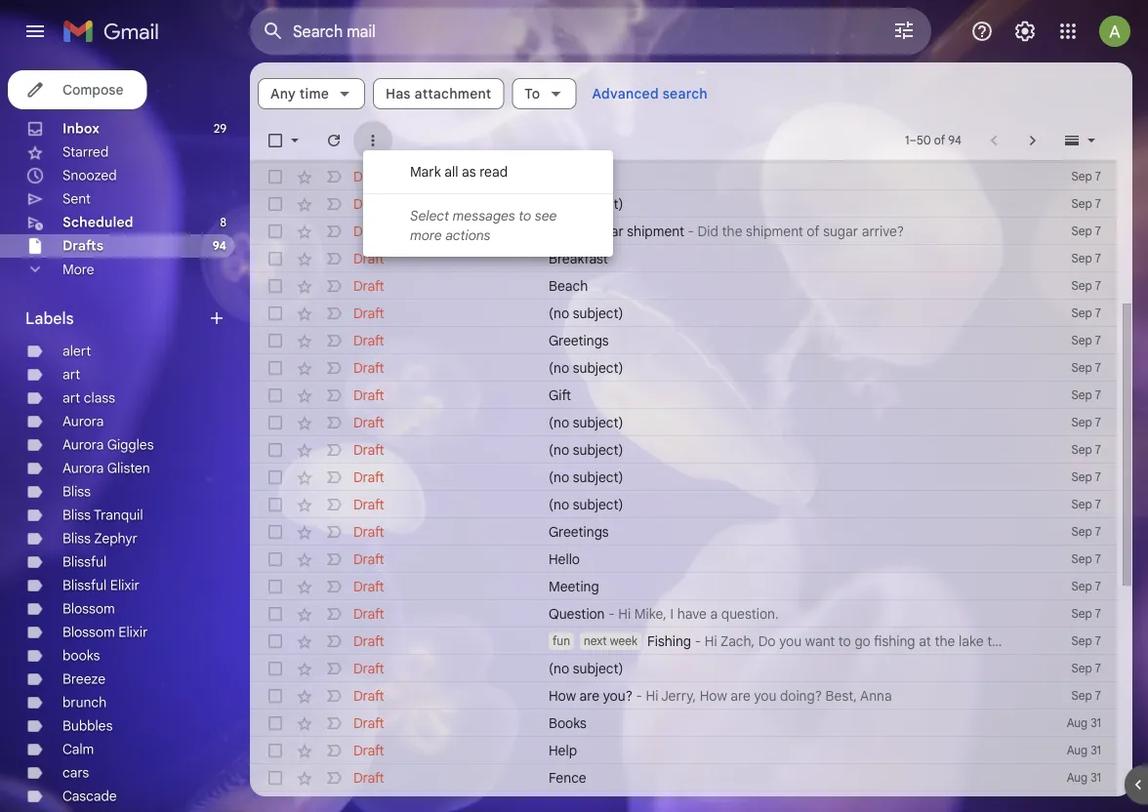 Task type: vqa. For each thing, say whether or not it's contained in the screenshot.
20th Sep 7 from the top
yes



Task type: locate. For each thing, give the bounding box(es) containing it.
2 aug from the top
[[1068, 744, 1088, 759]]

7 sep from the top
[[1072, 334, 1093, 348]]

0 horizontal spatial to
[[519, 207, 532, 224]]

elixir for blissful elixir
[[110, 577, 140, 594]]

0 vertical spatial greetings
[[549, 332, 609, 349]]

have
[[678, 606, 707, 623]]

8 row from the top
[[250, 355, 1118, 382]]

0 vertical spatial to
[[519, 207, 532, 224]]

(no
[[549, 195, 570, 212], [549, 305, 570, 322], [549, 360, 570, 377], [549, 414, 570, 431], [549, 442, 570, 459], [549, 469, 570, 486], [549, 496, 570, 513], [549, 660, 570, 677]]

2 subject) from the top
[[573, 305, 624, 322]]

bliss for bliss tranquil
[[63, 507, 91, 524]]

13 sep 7 from the top
[[1072, 498, 1102, 512]]

bliss up "blissful" link at left bottom
[[63, 530, 91, 548]]

1 vertical spatial blossom
[[63, 624, 115, 641]]

draft for 7th (no subject) link from the top of the page
[[354, 496, 385, 513]]

bliss zephyr link
[[63, 530, 138, 548]]

alert link
[[63, 343, 91, 360]]

shipment
[[627, 223, 685, 240], [746, 223, 804, 240]]

5 (no subject) from the top
[[549, 442, 624, 459]]

20 sep 7 from the top
[[1072, 689, 1102, 704]]

16 draft from the top
[[354, 578, 385, 595]]

1 draft from the top
[[354, 168, 385, 185]]

snoozed
[[63, 167, 117, 184]]

see
[[535, 207, 557, 224]]

6 (no from the top
[[549, 469, 570, 486]]

draft for 3rd (no subject) link from the top of the page
[[354, 360, 385, 377]]

1 horizontal spatial anna
[[1068, 633, 1100, 650]]

draft
[[354, 168, 385, 185], [354, 195, 385, 212], [354, 223, 385, 240], [354, 250, 385, 267], [354, 277, 385, 295], [354, 305, 385, 322], [354, 332, 385, 349], [354, 360, 385, 377], [354, 387, 385, 404], [354, 414, 385, 431], [354, 442, 385, 459], [354, 469, 385, 486], [354, 496, 385, 513], [354, 524, 385, 541], [354, 551, 385, 568], [354, 578, 385, 595], [354, 606, 385, 623], [354, 633, 385, 650], [354, 660, 385, 677], [354, 688, 385, 705], [354, 715, 385, 732], [354, 742, 385, 760], [354, 770, 385, 787]]

1 subject) from the top
[[573, 195, 624, 212]]

bliss for bliss zephyr
[[63, 530, 91, 548]]

anna down fishing - hi zach, do you want to go fishing at the lake today? best, anna
[[861, 688, 893, 705]]

aurora for aurora glisten
[[63, 460, 104, 477]]

0 vertical spatial blissful
[[63, 554, 107, 571]]

-
[[688, 223, 695, 240], [609, 606, 615, 623], [695, 633, 702, 650], [637, 688, 643, 705]]

breakfast
[[549, 250, 608, 267]]

bliss down bliss link
[[63, 507, 91, 524]]

i
[[671, 606, 674, 623]]

4 (no from the top
[[549, 414, 570, 431]]

sep 7
[[1072, 169, 1102, 184], [1072, 197, 1102, 212], [1072, 224, 1102, 239], [1072, 252, 1102, 266], [1072, 279, 1102, 294], [1072, 306, 1102, 321], [1072, 334, 1102, 348], [1072, 361, 1102, 376], [1072, 388, 1102, 403], [1072, 416, 1102, 430], [1072, 443, 1102, 458], [1072, 470, 1102, 485], [1072, 498, 1102, 512], [1072, 525, 1102, 540], [1072, 552, 1102, 567], [1072, 580, 1102, 594], [1072, 607, 1102, 622], [1072, 635, 1102, 649], [1072, 662, 1102, 677], [1072, 689, 1102, 704]]

you right do
[[780, 633, 802, 650]]

search mail image
[[256, 14, 291, 49]]

hi left zach, on the bottom of page
[[705, 633, 718, 650]]

94 down '8'
[[213, 239, 227, 254]]

7 subject) from the top
[[573, 496, 624, 513]]

of
[[935, 133, 946, 148], [807, 223, 820, 240]]

3 31 from the top
[[1091, 771, 1102, 786]]

aurora
[[63, 413, 104, 430], [63, 437, 104, 454], [63, 460, 104, 477]]

cascade link
[[63, 788, 117, 805]]

how
[[549, 688, 576, 705], [700, 688, 728, 705]]

11 sep from the top
[[1072, 443, 1093, 458]]

draft for 1st greetings link from the bottom
[[354, 524, 385, 541]]

3 subject) from the top
[[573, 360, 624, 377]]

1 art from the top
[[63, 366, 80, 383]]

1 vertical spatial you
[[755, 688, 777, 705]]

8 (no subject) from the top
[[549, 660, 624, 677]]

16 7 from the top
[[1096, 580, 1102, 594]]

did
[[698, 223, 719, 240]]

2 aurora from the top
[[63, 437, 104, 454]]

0 horizontal spatial best,
[[826, 688, 858, 705]]

1 blissful from the top
[[63, 554, 107, 571]]

hi left mike,
[[619, 606, 631, 623]]

2 blissful from the top
[[63, 577, 107, 594]]

are up books link
[[731, 688, 751, 705]]

10 sep from the top
[[1072, 416, 1093, 430]]

today?
[[988, 633, 1030, 650]]

refresh image
[[324, 131, 344, 150]]

search
[[663, 85, 708, 102]]

5 (no from the top
[[549, 442, 570, 459]]

1 sep from the top
[[1072, 169, 1093, 184]]

art down alert at the left
[[63, 366, 80, 383]]

1 vertical spatial art
[[63, 390, 80, 407]]

bliss
[[63, 484, 91, 501], [63, 507, 91, 524], [63, 530, 91, 548]]

calm link
[[63, 741, 94, 759]]

labels navigation
[[0, 63, 250, 813]]

1 horizontal spatial the
[[935, 633, 956, 650]]

greetings down beach
[[549, 332, 609, 349]]

0 vertical spatial of
[[935, 133, 946, 148]]

0 vertical spatial anna
[[1068, 633, 1100, 650]]

23 row from the top
[[250, 765, 1118, 792]]

- down have
[[695, 633, 702, 650]]

how are you? - hi jerry, how are you doing? best, anna
[[549, 688, 893, 705]]

draft for fence link on the bottom
[[354, 770, 385, 787]]

subject) for sixth (no subject) link from the top
[[573, 469, 624, 486]]

2 vertical spatial bliss
[[63, 530, 91, 548]]

1 horizontal spatial how
[[700, 688, 728, 705]]

9 sep from the top
[[1072, 388, 1093, 403]]

draft for hello link
[[354, 551, 385, 568]]

6 (no subject) link from the top
[[549, 468, 1010, 487]]

1 horizontal spatial shipment
[[746, 223, 804, 240]]

14 7 from the top
[[1096, 525, 1102, 540]]

blossom for blossom link
[[63, 601, 115, 618]]

1 sep 7 from the top
[[1072, 169, 1102, 184]]

10 draft from the top
[[354, 414, 385, 431]]

cars
[[63, 765, 89, 782]]

Search mail text field
[[293, 21, 838, 41]]

aug for fence
[[1068, 771, 1088, 786]]

13 7 from the top
[[1096, 498, 1102, 512]]

messages
[[453, 207, 516, 224]]

alert
[[63, 343, 91, 360]]

1 vertical spatial to
[[839, 633, 852, 650]]

0 horizontal spatial 94
[[213, 239, 227, 254]]

3 (no subject) from the top
[[549, 360, 624, 377]]

None checkbox
[[266, 131, 285, 150], [266, 167, 285, 187], [266, 222, 285, 241], [266, 249, 285, 269], [266, 331, 285, 351], [266, 386, 285, 405], [266, 468, 285, 487], [266, 495, 285, 515], [266, 523, 285, 542], [266, 550, 285, 570], [266, 577, 285, 597], [266, 687, 285, 706], [266, 769, 285, 788], [266, 796, 285, 813], [266, 131, 285, 150], [266, 167, 285, 187], [266, 222, 285, 241], [266, 249, 285, 269], [266, 331, 285, 351], [266, 386, 285, 405], [266, 468, 285, 487], [266, 495, 285, 515], [266, 523, 285, 542], [266, 550, 285, 570], [266, 577, 285, 597], [266, 687, 285, 706], [266, 769, 285, 788], [266, 796, 285, 813]]

advanced
[[593, 85, 659, 102]]

1 vertical spatial aug 31
[[1068, 744, 1102, 759]]

anna
[[1068, 633, 1100, 650], [861, 688, 893, 705]]

of right 50
[[935, 133, 946, 148]]

aurora giggles
[[63, 437, 154, 454]]

1 vertical spatial greetings link
[[549, 523, 1010, 542]]

advanced search options image
[[885, 11, 924, 50]]

29
[[214, 122, 227, 136]]

1 vertical spatial 94
[[213, 239, 227, 254]]

16 row from the top
[[250, 573, 1118, 601]]

1 vertical spatial blissful
[[63, 577, 107, 594]]

0 vertical spatial you
[[780, 633, 802, 650]]

None search field
[[250, 8, 932, 55]]

20 draft from the top
[[354, 688, 385, 705]]

food
[[553, 224, 578, 239]]

(no subject) for seventh (no subject) link from the bottom of the page
[[549, 305, 624, 322]]

1 aug 31 from the top
[[1068, 717, 1102, 731]]

3 sep from the top
[[1072, 224, 1093, 239]]

1 vertical spatial of
[[807, 223, 820, 240]]

5 sep from the top
[[1072, 279, 1093, 294]]

blossom down blissful elixir link
[[63, 601, 115, 618]]

0 vertical spatial elixir
[[110, 577, 140, 594]]

14 sep from the top
[[1072, 525, 1093, 540]]

8 (no from the top
[[549, 660, 570, 677]]

mark all as read
[[410, 163, 508, 180]]

0 horizontal spatial shipment
[[627, 223, 685, 240]]

art down art link
[[63, 390, 80, 407]]

1 aurora from the top
[[63, 413, 104, 430]]

blissful elixir
[[63, 577, 140, 594]]

2 31 from the top
[[1091, 744, 1102, 759]]

2 (no subject) from the top
[[549, 305, 624, 322]]

2 vertical spatial aurora
[[63, 460, 104, 477]]

- left did
[[688, 223, 695, 240]]

1 (no from the top
[[549, 195, 570, 212]]

0 vertical spatial bliss
[[63, 484, 91, 501]]

blissful down "blissful" link at left bottom
[[63, 577, 107, 594]]

best, right doing?
[[826, 688, 858, 705]]

any
[[271, 85, 296, 102]]

23 draft from the top
[[354, 770, 385, 787]]

greetings link
[[549, 331, 1010, 351], [549, 523, 1010, 542]]

5 row from the top
[[250, 273, 1118, 300]]

doing?
[[781, 688, 823, 705]]

bubbles link
[[63, 718, 113, 735]]

subject) for 7th (no subject) link from the top of the page
[[573, 496, 624, 513]]

0 vertical spatial aurora
[[63, 413, 104, 430]]

how up books
[[549, 688, 576, 705]]

greetings link up hello link
[[549, 523, 1010, 542]]

2 horizontal spatial hi
[[705, 633, 718, 650]]

0 vertical spatial best,
[[1034, 633, 1065, 650]]

(no subject) for 8th (no subject) link from the top of the page
[[549, 660, 624, 677]]

labels heading
[[25, 309, 207, 328]]

9 draft from the top
[[354, 387, 385, 404]]

sep
[[1072, 169, 1093, 184], [1072, 197, 1093, 212], [1072, 224, 1093, 239], [1072, 252, 1093, 266], [1072, 279, 1093, 294], [1072, 306, 1093, 321], [1072, 334, 1093, 348], [1072, 361, 1093, 376], [1072, 388, 1093, 403], [1072, 416, 1093, 430], [1072, 443, 1093, 458], [1072, 470, 1093, 485], [1072, 498, 1093, 512], [1072, 525, 1093, 540], [1072, 552, 1093, 567], [1072, 580, 1093, 594], [1072, 607, 1093, 622], [1072, 635, 1093, 649], [1072, 662, 1093, 677], [1072, 689, 1093, 704]]

5 7 from the top
[[1096, 279, 1102, 294]]

(no subject) for sixth (no subject) link from the top
[[549, 469, 624, 486]]

blossom elixir
[[63, 624, 148, 641]]

draft for breakfast link
[[354, 250, 385, 267]]

31 for books
[[1091, 717, 1102, 731]]

books link
[[549, 714, 1010, 734]]

14 draft from the top
[[354, 524, 385, 541]]

you up books link
[[755, 688, 777, 705]]

13 row from the top
[[250, 491, 1118, 519]]

labels
[[25, 309, 74, 328]]

1 vertical spatial hi
[[705, 633, 718, 650]]

13 draft from the top
[[354, 496, 385, 513]]

1 greetings from the top
[[549, 332, 609, 349]]

bliss tranquil link
[[63, 507, 143, 524]]

advanced search
[[593, 85, 708, 102]]

fishing
[[648, 633, 692, 650]]

1 how from the left
[[549, 688, 576, 705]]

row
[[250, 136, 1118, 163], [250, 191, 1118, 218], [250, 218, 1118, 245], [250, 245, 1118, 273], [250, 273, 1118, 300], [250, 300, 1118, 327], [250, 327, 1118, 355], [250, 355, 1118, 382], [250, 382, 1118, 409], [250, 409, 1118, 437], [250, 437, 1118, 464], [250, 464, 1118, 491], [250, 491, 1118, 519], [250, 519, 1118, 546], [250, 546, 1118, 573], [250, 573, 1118, 601], [250, 601, 1118, 628], [250, 628, 1118, 656], [250, 656, 1118, 683], [250, 683, 1118, 710], [250, 710, 1118, 738], [250, 738, 1118, 765], [250, 765, 1118, 792], [250, 792, 1118, 813]]

(no subject)
[[549, 195, 624, 212], [549, 305, 624, 322], [549, 360, 624, 377], [549, 414, 624, 431], [549, 442, 624, 459], [549, 469, 624, 486], [549, 496, 624, 513], [549, 660, 624, 677]]

0 horizontal spatial how
[[549, 688, 576, 705]]

18 7 from the top
[[1096, 635, 1102, 649]]

blissful down the bliss zephyr "link"
[[63, 554, 107, 571]]

15 row from the top
[[250, 546, 1118, 573]]

2 vertical spatial aug 31
[[1068, 771, 1102, 786]]

any time
[[271, 85, 329, 102]]

draft for 1st (no subject) link
[[354, 195, 385, 212]]

0 horizontal spatial of
[[807, 223, 820, 240]]

1 vertical spatial aug
[[1068, 744, 1088, 759]]

hi left jerry,
[[646, 688, 659, 705]]

2 aug 31 from the top
[[1068, 744, 1102, 759]]

0 vertical spatial greetings link
[[549, 331, 1010, 351]]

hello link
[[549, 550, 1010, 570]]

0 vertical spatial blossom
[[63, 601, 115, 618]]

aurora up bliss link
[[63, 460, 104, 477]]

cars link
[[63, 765, 89, 782]]

- up the "next week"
[[609, 606, 615, 623]]

the right did
[[722, 223, 743, 240]]

None checkbox
[[266, 194, 285, 214], [266, 276, 285, 296], [266, 304, 285, 323], [266, 359, 285, 378], [266, 413, 285, 433], [266, 441, 285, 460], [266, 605, 285, 624], [266, 632, 285, 652], [266, 659, 285, 679], [266, 714, 285, 734], [266, 741, 285, 761], [266, 194, 285, 214], [266, 276, 285, 296], [266, 304, 285, 323], [266, 359, 285, 378], [266, 413, 285, 433], [266, 441, 285, 460], [266, 605, 285, 624], [266, 632, 285, 652], [266, 659, 285, 679], [266, 714, 285, 734], [266, 741, 285, 761]]

1 vertical spatial greetings
[[549, 524, 609, 541]]

7 draft from the top
[[354, 332, 385, 349]]

older image
[[1024, 131, 1043, 150]]

aug 31 for books
[[1068, 717, 1102, 731]]

2 greetings from the top
[[549, 524, 609, 541]]

are left the you?
[[580, 688, 600, 705]]

1 horizontal spatial are
[[731, 688, 751, 705]]

to left the see
[[519, 207, 532, 224]]

are
[[580, 688, 600, 705], [731, 688, 751, 705]]

aurora down art class link
[[63, 413, 104, 430]]

of left sugar
[[807, 223, 820, 240]]

greetings
[[549, 332, 609, 349], [549, 524, 609, 541]]

2 vertical spatial 31
[[1091, 771, 1102, 786]]

1 vertical spatial the
[[935, 633, 956, 650]]

(no subject) for 7th (no subject) link from the top of the page
[[549, 496, 624, 513]]

week
[[610, 635, 638, 649]]

6 (no subject) from the top
[[549, 469, 624, 486]]

1 blossom from the top
[[63, 601, 115, 618]]

draft for the meeting link in the bottom of the page
[[354, 578, 385, 595]]

31
[[1091, 717, 1102, 731], [1091, 744, 1102, 759], [1091, 771, 1102, 786]]

1 horizontal spatial of
[[935, 133, 946, 148]]

anna right today?
[[1068, 633, 1100, 650]]

1 horizontal spatial 94
[[949, 133, 962, 148]]

0 vertical spatial hi
[[619, 606, 631, 623]]

94 right 50
[[949, 133, 962, 148]]

2 vertical spatial hi
[[646, 688, 659, 705]]

1 (no subject) from the top
[[549, 195, 624, 212]]

1 vertical spatial aurora
[[63, 437, 104, 454]]

3 aug from the top
[[1068, 771, 1088, 786]]

shipment right sugar
[[627, 223, 685, 240]]

1 vertical spatial elixir
[[118, 624, 148, 641]]

8 draft from the top
[[354, 360, 385, 377]]

1 vertical spatial best,
[[826, 688, 858, 705]]

to left go
[[839, 633, 852, 650]]

0 vertical spatial 31
[[1091, 717, 1102, 731]]

main content
[[250, 63, 1133, 813]]

blossom down blossom link
[[63, 624, 115, 641]]

7 inside draft row
[[1096, 169, 1102, 184]]

1 aug from the top
[[1068, 717, 1088, 731]]

elixir up blossom link
[[110, 577, 140, 594]]

question
[[549, 606, 605, 623]]

0 horizontal spatial hi
[[619, 606, 631, 623]]

blossom
[[63, 601, 115, 618], [63, 624, 115, 641]]

15 sep from the top
[[1072, 552, 1093, 567]]

1 vertical spatial bliss
[[63, 507, 91, 524]]

1 horizontal spatial hi
[[646, 688, 659, 705]]

help
[[549, 742, 577, 760]]

3 aurora from the top
[[63, 460, 104, 477]]

bliss up bliss tranquil
[[63, 484, 91, 501]]

blossom link
[[63, 601, 115, 618]]

best,
[[1034, 633, 1065, 650], [826, 688, 858, 705]]

0 vertical spatial 94
[[949, 133, 962, 148]]

1 vertical spatial anna
[[861, 688, 893, 705]]

support image
[[971, 20, 995, 43]]

has attachment button
[[373, 78, 504, 109]]

7 7 from the top
[[1096, 334, 1102, 348]]

1 horizontal spatial you
[[780, 633, 802, 650]]

(no subject) for 1st (no subject) link
[[549, 195, 624, 212]]

elixir down blissful elixir
[[118, 624, 148, 641]]

draft for books link
[[354, 715, 385, 732]]

art for art class
[[63, 390, 80, 407]]

greetings up hello
[[549, 524, 609, 541]]

aug 31 for fence
[[1068, 771, 1102, 786]]

gift link
[[549, 386, 1010, 405]]

main content containing any time
[[250, 63, 1133, 813]]

you
[[780, 633, 802, 650], [755, 688, 777, 705]]

shipment up breakfast link
[[746, 223, 804, 240]]

2 vertical spatial aug
[[1068, 771, 1088, 786]]

the right at
[[935, 633, 956, 650]]

0 vertical spatial aug 31
[[1068, 717, 1102, 731]]

1 vertical spatial 31
[[1091, 744, 1102, 759]]

best, right today?
[[1034, 633, 1065, 650]]

19 sep 7 from the top
[[1072, 662, 1102, 677]]

0 vertical spatial the
[[722, 223, 743, 240]]

2 row from the top
[[250, 191, 1118, 218]]

15 draft from the top
[[354, 551, 385, 568]]

1 31 from the top
[[1091, 717, 1102, 731]]

0 vertical spatial aug
[[1068, 717, 1088, 731]]

aurora for aurora giggles
[[63, 437, 104, 454]]

giggles
[[107, 437, 154, 454]]

draft for fourth (no subject) link
[[354, 414, 385, 431]]

1 horizontal spatial to
[[839, 633, 852, 650]]

0 horizontal spatial anna
[[861, 688, 893, 705]]

subject) for seventh (no subject) link from the bottom of the page
[[573, 305, 624, 322]]

books link
[[63, 648, 100, 665]]

8 sep 7 from the top
[[1072, 361, 1102, 376]]

blossom elixir link
[[63, 624, 148, 641]]

sep 7 inside draft row
[[1072, 169, 1102, 184]]

50
[[917, 133, 932, 148]]

draft for help link
[[354, 742, 385, 760]]

greetings link down beach link
[[549, 331, 1010, 351]]

aurora down aurora link
[[63, 437, 104, 454]]

0 vertical spatial art
[[63, 366, 80, 383]]

0 horizontal spatial are
[[580, 688, 600, 705]]

beach link
[[549, 276, 1010, 296]]

sep inside draft row
[[1072, 169, 1093, 184]]

aug
[[1068, 717, 1088, 731], [1068, 744, 1088, 759], [1068, 771, 1088, 786]]

has attachment
[[386, 85, 492, 102]]

blissful for blissful elixir
[[63, 577, 107, 594]]

how right jerry,
[[700, 688, 728, 705]]

main menu image
[[23, 20, 47, 43]]

7 (no subject) from the top
[[549, 496, 624, 513]]

of inside row
[[807, 223, 820, 240]]



Task type: describe. For each thing, give the bounding box(es) containing it.
blissful link
[[63, 554, 107, 571]]

blossom for blossom elixir
[[63, 624, 115, 641]]

sent
[[63, 191, 91, 208]]

0 horizontal spatial you
[[755, 688, 777, 705]]

subject) for 4th (no subject) link from the bottom of the page
[[573, 442, 624, 459]]

aurora glisten link
[[63, 460, 150, 477]]

drafts
[[63, 237, 104, 254]]

help link
[[549, 741, 1010, 761]]

(no subject) for 3rd (no subject) link from the top of the page
[[549, 360, 624, 377]]

2 greetings link from the top
[[549, 523, 1010, 542]]

sugar
[[587, 223, 624, 240]]

20 7 from the top
[[1096, 689, 1102, 704]]

3 (no from the top
[[549, 360, 570, 377]]

a
[[711, 606, 718, 623]]

3 sep 7 from the top
[[1072, 224, 1102, 239]]

aurora giggles link
[[63, 437, 154, 454]]

19 sep from the top
[[1072, 662, 1093, 677]]

17 sep 7 from the top
[[1072, 607, 1102, 622]]

1 50 of 94
[[906, 133, 962, 148]]

aug 31 for help
[[1068, 744, 1102, 759]]

4 row from the top
[[250, 245, 1118, 273]]

31 for fence
[[1091, 771, 1102, 786]]

scheduled link
[[63, 214, 133, 231]]

3 draft from the top
[[354, 223, 385, 240]]

class
[[84, 390, 115, 407]]

gmail image
[[63, 12, 169, 51]]

6 sep from the top
[[1072, 306, 1093, 321]]

at
[[919, 633, 932, 650]]

brunch
[[63, 695, 107, 712]]

subject) for fourth (no subject) link
[[573, 414, 624, 431]]

10 7 from the top
[[1096, 416, 1102, 430]]

more
[[410, 227, 442, 244]]

1 shipment from the left
[[627, 223, 685, 240]]

art class
[[63, 390, 115, 407]]

bliss for bliss link
[[63, 484, 91, 501]]

2 are from the left
[[731, 688, 751, 705]]

2 how from the left
[[700, 688, 728, 705]]

20 row from the top
[[250, 683, 1118, 710]]

1
[[906, 133, 910, 148]]

12 7 from the top
[[1096, 470, 1102, 485]]

1 row from the top
[[250, 136, 1118, 163]]

16 sep from the top
[[1072, 580, 1093, 594]]

tranquil
[[94, 507, 143, 524]]

15 7 from the top
[[1096, 552, 1102, 567]]

toggle split pane mode image
[[1063, 131, 1082, 150]]

cascade
[[63, 788, 117, 805]]

select
[[410, 207, 449, 224]]

(no subject) for 4th (no subject) link from the bottom of the page
[[549, 442, 624, 459]]

settings image
[[1014, 20, 1037, 43]]

to
[[525, 85, 541, 102]]

1 (no subject) link from the top
[[549, 194, 1010, 214]]

3 (no subject) link from the top
[[549, 359, 1010, 378]]

1 horizontal spatial best,
[[1034, 633, 1065, 650]]

inbox
[[63, 120, 100, 137]]

food sugar shipment - did the shipment of sugar arrive?
[[553, 223, 905, 240]]

17 draft from the top
[[354, 606, 385, 623]]

actions
[[446, 227, 491, 244]]

breakfast link
[[549, 249, 1010, 269]]

thu, aug 31, 2023, 11:11 am element
[[1068, 796, 1102, 813]]

24 row from the top
[[250, 792, 1118, 813]]

15 sep 7 from the top
[[1072, 552, 1102, 567]]

jerry,
[[662, 688, 697, 705]]

14 sep 7 from the top
[[1072, 525, 1102, 540]]

question.
[[722, 606, 779, 623]]

zephyr
[[94, 530, 138, 548]]

14 row from the top
[[250, 519, 1118, 546]]

3 row from the top
[[250, 218, 1118, 245]]

inbox link
[[63, 120, 100, 137]]

blissful elixir link
[[63, 577, 140, 594]]

aurora link
[[63, 413, 104, 430]]

more button
[[0, 258, 234, 281]]

6 7 from the top
[[1096, 306, 1102, 321]]

breeze link
[[63, 671, 106, 688]]

draft for 4th (no subject) link from the bottom of the page
[[354, 442, 385, 459]]

aug for help
[[1068, 744, 1088, 759]]

snoozed link
[[63, 167, 117, 184]]

draft for seventh (no subject) link from the bottom of the page
[[354, 305, 385, 322]]

7 (no from the top
[[549, 496, 570, 513]]

1 are from the left
[[580, 688, 600, 705]]

21 row from the top
[[250, 710, 1118, 738]]

sugar
[[824, 223, 859, 240]]

9 row from the top
[[250, 382, 1118, 409]]

art link
[[63, 366, 80, 383]]

22 row from the top
[[250, 738, 1118, 765]]

4 sep 7 from the top
[[1072, 252, 1102, 266]]

any time button
[[258, 78, 365, 109]]

17 sep from the top
[[1072, 607, 1093, 622]]

do
[[759, 633, 776, 650]]

12 row from the top
[[250, 464, 1118, 491]]

12 sep 7 from the top
[[1072, 470, 1102, 485]]

to inside select messages to see more actions
[[519, 207, 532, 224]]

8 (no subject) link from the top
[[549, 659, 1010, 679]]

sent link
[[63, 191, 91, 208]]

mark
[[410, 163, 441, 180]]

meeting link
[[549, 577, 1010, 597]]

7 row from the top
[[250, 327, 1118, 355]]

11 7 from the top
[[1096, 443, 1102, 458]]

12 sep from the top
[[1072, 470, 1093, 485]]

next week
[[584, 635, 638, 649]]

8 7 from the top
[[1096, 361, 1102, 376]]

aurora glisten
[[63, 460, 150, 477]]

all
[[445, 163, 459, 180]]

art class link
[[63, 390, 115, 407]]

draft row
[[250, 163, 1118, 191]]

2 7 from the top
[[1096, 197, 1102, 212]]

read
[[480, 163, 508, 180]]

7 sep 7 from the top
[[1072, 334, 1102, 348]]

books
[[549, 715, 587, 732]]

18 row from the top
[[250, 628, 1118, 656]]

blissful for "blissful" link at left bottom
[[63, 554, 107, 571]]

(no subject) for fourth (no subject) link
[[549, 414, 624, 431]]

2 shipment from the left
[[746, 223, 804, 240]]

7 (no subject) link from the top
[[549, 495, 1010, 515]]

bliss link
[[63, 484, 91, 501]]

attachment
[[415, 85, 492, 102]]

94 inside 'labels' navigation
[[213, 239, 227, 254]]

31 for help
[[1091, 744, 1102, 759]]

fence link
[[549, 769, 1010, 788]]

2 sep from the top
[[1072, 197, 1093, 212]]

drafts link
[[63, 237, 104, 254]]

to button
[[512, 78, 577, 109]]

20 sep from the top
[[1072, 689, 1093, 704]]

11 sep 7 from the top
[[1072, 443, 1102, 458]]

4 sep from the top
[[1072, 252, 1093, 266]]

draft for sixth (no subject) link from the top
[[354, 469, 385, 486]]

more
[[63, 261, 94, 278]]

art for art link
[[63, 366, 80, 383]]

2 (no subject) link from the top
[[549, 304, 1010, 323]]

18 sep 7 from the top
[[1072, 635, 1102, 649]]

18 sep from the top
[[1072, 635, 1093, 649]]

meeting
[[549, 578, 600, 595]]

5 sep 7 from the top
[[1072, 279, 1102, 294]]

question - hi mike, i have a question.
[[549, 606, 779, 623]]

fishing
[[874, 633, 916, 650]]

10 row from the top
[[250, 409, 1118, 437]]

6 sep 7 from the top
[[1072, 306, 1102, 321]]

draft for second greetings link from the bottom of the page
[[354, 332, 385, 349]]

9 sep 7 from the top
[[1072, 388, 1102, 403]]

draft for 8th (no subject) link from the top of the page
[[354, 660, 385, 677]]

more image
[[363, 131, 383, 150]]

8
[[220, 215, 227, 230]]

17 7 from the top
[[1096, 607, 1102, 622]]

19 row from the top
[[250, 656, 1118, 683]]

13 sep from the top
[[1072, 498, 1093, 512]]

18 draft from the top
[[354, 633, 385, 650]]

breeze
[[63, 671, 106, 688]]

aug for books
[[1068, 717, 1088, 731]]

calm
[[63, 741, 94, 759]]

bliss zephyr
[[63, 530, 138, 548]]

want
[[806, 633, 836, 650]]

hi for mike,
[[619, 606, 631, 623]]

16 sep 7 from the top
[[1072, 580, 1102, 594]]

- right the you?
[[637, 688, 643, 705]]

subject) for 3rd (no subject) link from the top of the page
[[573, 360, 624, 377]]

to inside main content
[[839, 633, 852, 650]]

94 inside main content
[[949, 133, 962, 148]]

zach,
[[721, 633, 755, 650]]

0 horizontal spatial the
[[722, 223, 743, 240]]

elixir for blossom elixir
[[118, 624, 148, 641]]

time
[[300, 85, 329, 102]]

5 (no subject) link from the top
[[549, 441, 1010, 460]]

4 (no subject) link from the top
[[549, 413, 1010, 433]]

draft for the gift link
[[354, 387, 385, 404]]

advanced search button
[[585, 76, 716, 111]]

6 row from the top
[[250, 300, 1118, 327]]

subject) for 1st (no subject) link
[[573, 195, 624, 212]]

bliss tranquil
[[63, 507, 143, 524]]

fence
[[549, 770, 587, 787]]

has
[[386, 85, 411, 102]]

11 row from the top
[[250, 437, 1118, 464]]

draft inside draft row
[[354, 168, 385, 185]]

gift
[[549, 387, 572, 404]]

fun
[[553, 635, 570, 649]]

4 7 from the top
[[1096, 252, 1102, 266]]

bubbles
[[63, 718, 113, 735]]

17 row from the top
[[250, 601, 1118, 628]]

9 7 from the top
[[1096, 388, 1102, 403]]

lake
[[959, 633, 984, 650]]

compose
[[63, 81, 124, 98]]

beach
[[549, 277, 588, 295]]

hi for zach,
[[705, 633, 718, 650]]

10 sep 7 from the top
[[1072, 416, 1102, 430]]

books
[[63, 648, 100, 665]]

draft for beach link
[[354, 277, 385, 295]]

2 sep 7 from the top
[[1072, 197, 1102, 212]]

subject) for 8th (no subject) link from the top of the page
[[573, 660, 624, 677]]

8 sep from the top
[[1072, 361, 1093, 376]]

scheduled
[[63, 214, 133, 231]]

aurora for aurora link
[[63, 413, 104, 430]]



